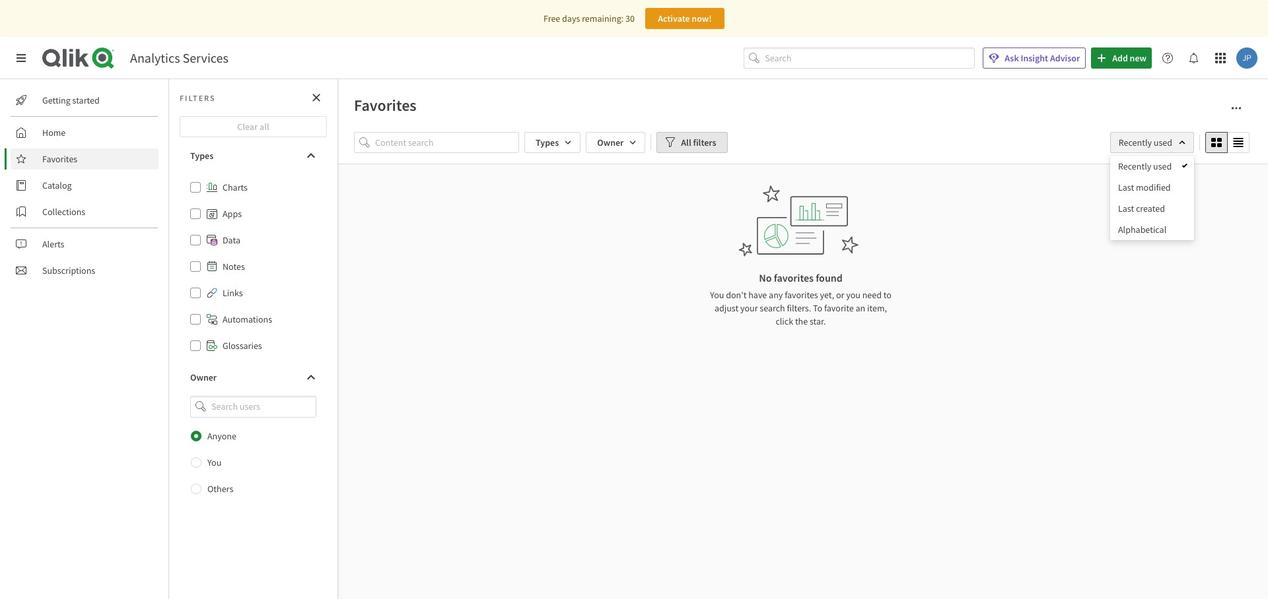 Task type: vqa. For each thing, say whether or not it's contained in the screenshot.
Notes
yes



Task type: locate. For each thing, give the bounding box(es) containing it.
filters
[[180, 93, 216, 103]]

you
[[710, 289, 724, 301], [207, 457, 222, 469]]

free
[[544, 13, 561, 24]]

0 vertical spatial you
[[710, 289, 724, 301]]

used inside field
[[1154, 137, 1173, 149]]

all
[[681, 137, 692, 149]]

recently used option
[[1111, 156, 1195, 177]]

2 recently used from the top
[[1119, 161, 1172, 172]]

2 used from the top
[[1154, 161, 1172, 172]]

recently up recently used option at the top
[[1119, 137, 1152, 149]]

recently used for recently used option at the top
[[1119, 161, 1172, 172]]

last left created
[[1119, 203, 1135, 215]]

favorite
[[825, 303, 854, 315]]

or
[[837, 289, 845, 301]]

analytics services element
[[130, 50, 229, 66]]

1 horizontal spatial you
[[710, 289, 724, 301]]

the
[[795, 316, 808, 328]]

list box containing recently used
[[1111, 156, 1195, 241]]

last up last created
[[1119, 182, 1135, 194]]

data
[[223, 235, 241, 246]]

0 vertical spatial favorites
[[354, 95, 417, 116]]

1 vertical spatial used
[[1154, 161, 1172, 172]]

1 vertical spatial favorites
[[42, 153, 77, 165]]

days
[[562, 13, 580, 24]]

getting started
[[42, 94, 100, 106]]

owner button
[[180, 367, 327, 389]]

star.
[[810, 316, 826, 328]]

recently for recently used field
[[1119, 137, 1152, 149]]

no
[[759, 272, 772, 285]]

to
[[813, 303, 823, 315]]

anyone
[[207, 431, 237, 442]]

recently
[[1119, 137, 1152, 149], [1119, 161, 1152, 172]]

1 vertical spatial favorites
[[785, 289, 819, 301]]

activate now!
[[658, 13, 712, 24]]

2 recently from the top
[[1119, 161, 1152, 172]]

last created option
[[1111, 198, 1195, 219]]

now!
[[692, 13, 712, 24]]

click
[[776, 316, 794, 328]]

0 vertical spatial recently used
[[1119, 137, 1173, 149]]

free days remaining: 30
[[544, 13, 635, 24]]

1 vertical spatial recently
[[1119, 161, 1152, 172]]

found
[[816, 272, 843, 285]]

filters
[[693, 137, 717, 149]]

last inside option
[[1119, 182, 1135, 194]]

recently up last modified on the right top of the page
[[1119, 161, 1152, 172]]

you inside 'owner' "option group"
[[207, 457, 222, 469]]

recently inside field
[[1119, 137, 1152, 149]]

recently used
[[1119, 137, 1173, 149], [1119, 161, 1172, 172]]

activate now! link
[[646, 8, 725, 29]]

types button
[[180, 145, 327, 167]]

don't
[[726, 289, 747, 301]]

favorites up the any
[[774, 272, 814, 285]]

you inside no favorites found you don't have any favorites yet, or you need to adjust your search filters. to favorite an item, click the star.
[[710, 289, 724, 301]]

used up the modified
[[1154, 161, 1172, 172]]

need
[[863, 289, 882, 301]]

you up the others in the bottom of the page
[[207, 457, 222, 469]]

last for last created
[[1119, 203, 1135, 215]]

recently inside option
[[1119, 161, 1152, 172]]

filters region
[[0, 0, 1269, 600]]

0 vertical spatial last
[[1119, 182, 1135, 194]]

close sidebar menu image
[[16, 53, 26, 63]]

automations
[[223, 314, 272, 326]]

last
[[1119, 182, 1135, 194], [1119, 203, 1135, 215]]

recently used up recently used option at the top
[[1119, 137, 1173, 149]]

used
[[1154, 137, 1173, 149], [1154, 161, 1172, 172]]

0 vertical spatial recently
[[1119, 137, 1152, 149]]

used inside option
[[1154, 161, 1172, 172]]

an
[[856, 303, 866, 315]]

activate
[[658, 13, 690, 24]]

recently used inside option
[[1119, 161, 1172, 172]]

favorites link
[[11, 149, 159, 170]]

1 vertical spatial last
[[1119, 203, 1135, 215]]

analytics services
[[130, 50, 229, 66]]

1 vertical spatial you
[[207, 457, 222, 469]]

all filters
[[681, 137, 717, 149]]

catalog
[[42, 180, 72, 192]]

to
[[884, 289, 892, 301]]

filters.
[[787, 303, 812, 315]]

used up recently used option at the top
[[1154, 137, 1173, 149]]

favorites up filters.
[[785, 289, 819, 301]]

Search text field
[[765, 47, 975, 69]]

list box inside filters region
[[1111, 156, 1195, 241]]

last inside option
[[1119, 203, 1135, 215]]

30
[[626, 13, 635, 24]]

1 recently used from the top
[[1119, 137, 1173, 149]]

favorites
[[354, 95, 417, 116], [42, 153, 77, 165]]

1 last from the top
[[1119, 182, 1135, 194]]

recently used inside field
[[1119, 137, 1173, 149]]

services
[[183, 50, 229, 66]]

recently used up last modified on the right top of the page
[[1119, 161, 1172, 172]]

analytics
[[130, 50, 180, 66]]

home
[[42, 127, 66, 139]]

subscriptions link
[[11, 260, 159, 281]]

0 horizontal spatial favorites
[[42, 153, 77, 165]]

recently for recently used option at the top
[[1119, 161, 1152, 172]]

alerts link
[[11, 234, 159, 255]]

1 used from the top
[[1154, 137, 1173, 149]]

created
[[1137, 203, 1166, 215]]

yet,
[[820, 289, 835, 301]]

you up adjust
[[710, 289, 724, 301]]

0 vertical spatial used
[[1154, 137, 1173, 149]]

1 vertical spatial recently used
[[1119, 161, 1172, 172]]

others
[[207, 483, 233, 495]]

0 horizontal spatial you
[[207, 457, 222, 469]]

2 last from the top
[[1119, 203, 1135, 215]]

modified
[[1137, 182, 1171, 194]]

list box
[[1111, 156, 1195, 241]]

favorites
[[774, 272, 814, 285], [785, 289, 819, 301]]

1 recently from the top
[[1119, 137, 1152, 149]]

last modified
[[1119, 182, 1171, 194]]



Task type: describe. For each thing, give the bounding box(es) containing it.
last for last modified
[[1119, 182, 1135, 194]]

home link
[[11, 122, 159, 143]]

started
[[72, 94, 100, 106]]

favorites inside "link"
[[42, 153, 77, 165]]

you
[[847, 289, 861, 301]]

apps
[[223, 208, 242, 220]]

switch view group
[[1206, 132, 1250, 153]]

last modified option
[[1111, 177, 1195, 198]]

recently used for recently used field
[[1119, 137, 1173, 149]]

glossaries
[[223, 340, 262, 352]]

navigation pane element
[[0, 85, 168, 287]]

no favorites found you don't have any favorites yet, or you need to adjust your search filters. to favorite an item, click the star.
[[710, 272, 892, 328]]

all filters button
[[657, 132, 728, 153]]

alphabetical option
[[1111, 219, 1195, 241]]

notes
[[223, 261, 245, 273]]

ask insight advisor
[[1005, 52, 1080, 64]]

any
[[769, 289, 783, 301]]

catalog link
[[11, 175, 159, 196]]

alphabetical
[[1119, 224, 1167, 236]]

1 horizontal spatial favorites
[[354, 95, 417, 116]]

have
[[749, 289, 767, 301]]

collections link
[[11, 202, 159, 223]]

Recently used field
[[1111, 132, 1195, 153]]

owner
[[190, 372, 217, 384]]

Content search text field
[[375, 132, 519, 153]]

advisor
[[1051, 52, 1080, 64]]

last created
[[1119, 203, 1166, 215]]

search
[[760, 303, 785, 315]]

owner option group
[[180, 423, 327, 503]]

used for recently used field
[[1154, 137, 1173, 149]]

getting started link
[[11, 90, 159, 111]]

insight
[[1021, 52, 1049, 64]]

subscriptions
[[42, 265, 95, 277]]

0 vertical spatial favorites
[[774, 272, 814, 285]]

item,
[[868, 303, 887, 315]]

alerts
[[42, 239, 64, 250]]

collections
[[42, 206, 85, 218]]

getting
[[42, 94, 71, 106]]

remaining:
[[582, 13, 624, 24]]

ask
[[1005, 52, 1019, 64]]

used for recently used option at the top
[[1154, 161, 1172, 172]]

types
[[190, 150, 214, 162]]

ask insight advisor button
[[983, 48, 1086, 69]]

charts
[[223, 182, 248, 194]]

your
[[741, 303, 758, 315]]

searchbar element
[[744, 47, 975, 69]]

links
[[223, 287, 243, 299]]

adjust
[[715, 303, 739, 315]]



